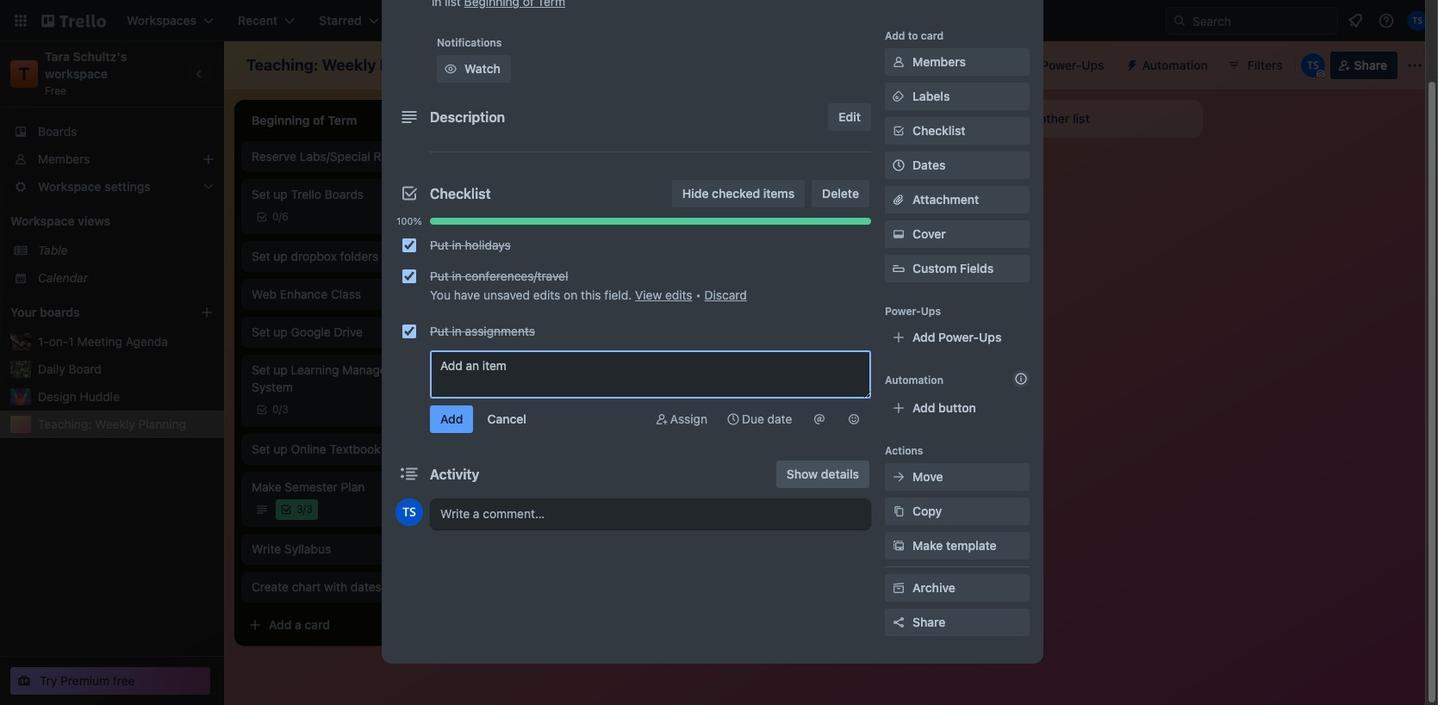 Task type: vqa. For each thing, say whether or not it's contained in the screenshot.
Jeremy Miller's workspace
no



Task type: locate. For each thing, give the bounding box(es) containing it.
1 vertical spatial checklist
[[430, 186, 491, 202]]

2 put from the top
[[430, 269, 449, 284]]

complete curriculum development chart
[[741, 187, 936, 219]]

correct assignment 1
[[496, 421, 616, 436]]

1 down make assignment 1 link
[[610, 421, 616, 436]]

1 vertical spatial make
[[252, 480, 281, 495]]

edits left •
[[665, 288, 692, 302]]

1-
[[38, 334, 49, 349]]

weekly inside board name text field
[[322, 56, 376, 74]]

set down web
[[252, 325, 270, 340]]

1 horizontal spatial edits
[[665, 288, 692, 302]]

0 horizontal spatial teaching: weekly planning
[[38, 417, 186, 432]]

6 down the set up trello boards
[[282, 210, 289, 223]]

activity
[[430, 467, 480, 483]]

in inside put in conferences/travel you have unsaved edits on this field. view edits • discard
[[452, 269, 462, 284]]

2 vertical spatial weekly
[[95, 417, 135, 432]]

hide checked items link
[[672, 180, 805, 208]]

1 put from the top
[[430, 238, 449, 253]]

due date link
[[718, 406, 801, 433]]

0 horizontal spatial edits
[[533, 288, 560, 302]]

0 vertical spatial share
[[1354, 58, 1387, 72]]

0 horizontal spatial members
[[38, 152, 90, 166]]

add board image
[[200, 306, 214, 320]]

share left show menu image
[[1354, 58, 1387, 72]]

make left semester
[[252, 480, 281, 495]]

add for add to card
[[885, 29, 905, 42]]

meeting down your boards with 4 items "element"
[[77, 334, 122, 349]]

members link up views
[[0, 146, 224, 173]]

automation button
[[1118, 52, 1218, 79]]

set inside set up learning management system
[[252, 363, 270, 377]]

put right put in holidays option
[[430, 238, 449, 253]]

0 / 6 down weekly schedule
[[517, 345, 533, 358]]

5 set from the top
[[252, 442, 270, 457]]

0 for set up trello boards
[[272, 210, 279, 223]]

automation inside automation button
[[1142, 58, 1208, 72]]

6 for schedule
[[527, 345, 533, 358]]

view edits link
[[635, 288, 692, 302]]

1 vertical spatial assignment
[[542, 421, 607, 436]]

class down set up dropbox folders link
[[331, 287, 361, 302]]

up left online
[[273, 442, 288, 457]]

create inside button
[[510, 13, 548, 28]]

delete link
[[812, 180, 870, 208]]

correct for correct final exam
[[741, 280, 783, 295]]

on
[[564, 288, 578, 302]]

0 horizontal spatial make
[[252, 480, 281, 495]]

ups inside "button"
[[1082, 58, 1104, 72]]

attachment
[[913, 192, 979, 207]]

0 vertical spatial teaching: weekly planning
[[246, 56, 444, 74]]

0 horizontal spatial correct
[[496, 421, 539, 436]]

0 vertical spatial meeting
[[800, 149, 846, 164]]

add button button
[[885, 395, 1030, 422]]

set up online textbook
[[252, 442, 381, 457]]

sm image right edit button
[[890, 122, 907, 140]]

your boards with 4 items element
[[10, 302, 174, 323]]

0 vertical spatial 6
[[282, 210, 289, 223]]

2 in from the top
[[452, 269, 462, 284]]

3 set from the top
[[252, 325, 270, 340]]

0 vertical spatial make
[[496, 383, 526, 398]]

1 horizontal spatial class
[[527, 249, 557, 264]]

up up system
[[273, 363, 288, 377]]

sm image left labels on the top right of the page
[[890, 88, 907, 105]]

1 vertical spatial share button
[[885, 609, 1030, 637]]

checklist group
[[396, 230, 871, 347]]

0 horizontal spatial power-
[[885, 305, 921, 318]]

planning down design huddle link
[[138, 417, 186, 432]]

assignment for correct
[[542, 421, 607, 436]]

0 / 6 for set
[[272, 210, 289, 223]]

0 vertical spatial checklist
[[913, 123, 966, 138]]

2 edits from the left
[[665, 288, 692, 302]]

sm image left copy
[[890, 503, 907, 521]]

0 vertical spatial correct
[[741, 280, 783, 295]]

4 up from the top
[[273, 363, 288, 377]]

set up learning management system link
[[252, 362, 452, 396]]

1 vertical spatial tara schultz (taraschultz7) image
[[396, 499, 423, 527]]

sm image inside copy link
[[890, 503, 907, 521]]

3
[[282, 403, 288, 416], [296, 503, 303, 516], [306, 503, 313, 516]]

add inside add button button
[[913, 401, 935, 415]]

add left button
[[913, 401, 935, 415]]

Put in conferences/travel checkbox
[[402, 270, 416, 284]]

copy
[[913, 504, 942, 519]]

sm image inside make template link
[[890, 538, 907, 555]]

7
[[527, 200, 533, 213]]

set up google drive
[[252, 325, 363, 340]]

1 horizontal spatial create
[[510, 13, 548, 28]]

1 vertical spatial planning
[[138, 417, 186, 432]]

make template
[[913, 539, 997, 553]]

2 horizontal spatial ups
[[1082, 58, 1104, 72]]

2 horizontal spatial power-
[[1041, 58, 1082, 72]]

1 set from the top
[[252, 187, 270, 202]]

1 vertical spatial weekly
[[496, 321, 537, 336]]

archive
[[913, 581, 956, 595]]

0 horizontal spatial automation
[[885, 374, 944, 387]]

reserve
[[252, 149, 296, 164]]

sm image inside checklist "link"
[[890, 122, 907, 140]]

write syllabus link
[[252, 541, 452, 558]]

planning left star or unstar board image
[[380, 56, 444, 74]]

add for add a card
[[269, 618, 292, 633]]

card right to
[[921, 29, 944, 42]]

sm image left archive
[[890, 580, 907, 597]]

sm image right the assign
[[725, 411, 742, 428]]

1 for 1-on-1 meeting agenda
[[68, 334, 74, 349]]

power- down custom
[[885, 305, 921, 318]]

set for set up dropbox folders
[[252, 249, 270, 264]]

1 horizontal spatial members
[[913, 54, 966, 69]]

write
[[252, 542, 281, 557]]

2 horizontal spatial weekly
[[496, 321, 537, 336]]

schedule
[[540, 321, 592, 336]]

create button
[[500, 7, 559, 34]]

have
[[454, 288, 480, 302]]

2 vertical spatial put
[[430, 324, 449, 339]]

another
[[1026, 111, 1070, 126]]

set inside 'link'
[[252, 187, 270, 202]]

in for conferences/travel
[[452, 269, 462, 284]]

automation up add button
[[885, 374, 944, 387]]

0 horizontal spatial meeting
[[77, 334, 122, 349]]

0 vertical spatial members
[[913, 54, 966, 69]]

ups right create from template… icon
[[979, 330, 1002, 345]]

6 down after class
[[527, 272, 533, 285]]

assignment down make assignment 1 link
[[542, 421, 607, 436]]

0 vertical spatial ups
[[1082, 58, 1104, 72]]

sm image right date
[[811, 411, 828, 428]]

1 vertical spatial correct
[[496, 421, 539, 436]]

sm image
[[442, 60, 459, 78], [890, 122, 907, 140], [653, 411, 670, 428], [725, 411, 742, 428], [811, 411, 828, 428], [890, 469, 907, 486], [890, 503, 907, 521], [890, 580, 907, 597]]

sm image down add an item text box
[[653, 411, 670, 428]]

assignment for make
[[529, 383, 595, 398]]

assignment up the correct assignment 1
[[529, 383, 595, 398]]

checklist
[[913, 123, 966, 138], [430, 186, 491, 202]]

star or unstar board image
[[463, 59, 477, 72]]

sm image for cover
[[890, 226, 907, 243]]

1 up from the top
[[273, 187, 288, 202]]

in down the have
[[452, 324, 462, 339]]

add left another
[[1000, 111, 1022, 126]]

make down copy
[[913, 539, 943, 553]]

1 vertical spatial boards
[[325, 187, 364, 202]]

1 horizontal spatial planning
[[380, 56, 444, 74]]

t link
[[10, 60, 38, 88]]

0 down assignments
[[517, 345, 524, 358]]

0 vertical spatial share button
[[1330, 52, 1398, 79]]

0 vertical spatial tara schultz (taraschultz7) image
[[1407, 10, 1428, 31]]

add left a at the bottom
[[269, 618, 292, 633]]

sm image left cover
[[890, 226, 907, 243]]

2 horizontal spatial 1
[[610, 421, 616, 436]]

power- up another
[[1041, 58, 1082, 72]]

checklist up put in holidays
[[430, 186, 491, 202]]

add inside add another list button
[[1000, 111, 1022, 126]]

dropbox
[[291, 249, 337, 264]]

teaching: right "workspace navigation collapse icon"
[[246, 56, 318, 74]]

sm image inside archive link
[[890, 580, 907, 597]]

add left to
[[885, 29, 905, 42]]

6 down weekly schedule
[[527, 345, 533, 358]]

boards right the trello
[[325, 187, 364, 202]]

sm image inside due date link
[[725, 411, 742, 428]]

0 vertical spatial teaching:
[[246, 56, 318, 74]]

0 horizontal spatial weekly
[[95, 417, 135, 432]]

board
[[69, 362, 101, 377]]

0 down system
[[272, 403, 279, 416]]

3 in from the top
[[452, 324, 462, 339]]

boards down "free"
[[38, 124, 77, 139]]

in up the have
[[452, 269, 462, 284]]

0 horizontal spatial class
[[331, 287, 361, 302]]

0 vertical spatial members link
[[885, 48, 1030, 76]]

1 horizontal spatial teaching: weekly planning
[[246, 56, 444, 74]]

1 horizontal spatial correct
[[741, 280, 783, 295]]

1 vertical spatial create
[[252, 580, 289, 595]]

discard link
[[705, 288, 747, 302]]

2 vertical spatial in
[[452, 324, 462, 339]]

2 vertical spatial 1
[[610, 421, 616, 436]]

weekly inside 'weekly schedule' link
[[496, 321, 537, 336]]

Board name text field
[[238, 52, 453, 79]]

1 horizontal spatial boards
[[325, 187, 364, 202]]

2 horizontal spatial 3
[[306, 503, 313, 516]]

make
[[496, 383, 526, 398], [252, 480, 281, 495], [913, 539, 943, 553]]

ups up create from template… icon
[[921, 305, 941, 318]]

online
[[291, 442, 326, 457]]

1 up daily board
[[68, 334, 74, 349]]

1 vertical spatial power-ups
[[885, 305, 941, 318]]

reserve labs/special rooms
[[252, 149, 412, 164]]

0 vertical spatial automation
[[1142, 58, 1208, 72]]

0 horizontal spatial create
[[252, 580, 289, 595]]

0 vertical spatial in
[[452, 238, 462, 253]]

1 horizontal spatial card
[[921, 29, 944, 42]]

add power-ups link
[[885, 324, 1030, 352]]

correct down make assignment 1
[[496, 421, 539, 436]]

teaching: down 'design'
[[38, 417, 92, 432]]

sm image for archive link
[[890, 580, 907, 597]]

1
[[68, 334, 74, 349], [598, 383, 604, 398], [610, 421, 616, 436]]

checklist down labels on the top right of the page
[[913, 123, 966, 138]]

workspace navigation collapse icon image
[[188, 62, 212, 86]]

sm image inside watch button
[[442, 60, 459, 78]]

0 horizontal spatial ups
[[921, 305, 941, 318]]

100%
[[397, 215, 422, 227]]

put up you
[[430, 269, 449, 284]]

0 vertical spatial planning
[[380, 56, 444, 74]]

sm image
[[890, 53, 907, 71], [890, 88, 907, 105], [890, 226, 907, 243], [845, 411, 863, 428], [890, 538, 907, 555]]

weekly inside teaching: weekly planning link
[[95, 417, 135, 432]]

weekly schedule
[[496, 321, 592, 336]]

power- down custom fields button
[[939, 330, 979, 345]]

sm image for checklist "link"
[[890, 122, 907, 140]]

set up trello boards link
[[252, 186, 452, 203]]

workspace
[[45, 66, 108, 81]]

1 vertical spatial share
[[913, 615, 946, 630]]

cancel
[[487, 412, 526, 427]]

create up workspace visible icon on the top
[[510, 13, 548, 28]]

1 up correct assignment 1 link
[[598, 383, 604, 398]]

ups up add another list button
[[1082, 58, 1104, 72]]

management
[[342, 363, 415, 377]]

members link up labels 'link'
[[885, 48, 1030, 76]]

add a card button
[[241, 612, 434, 639]]

Write a comment text field
[[430, 499, 871, 530]]

/ up color: blue, title: none image
[[524, 200, 527, 213]]

edit
[[839, 109, 861, 124]]

0 vertical spatial power-ups
[[1041, 58, 1104, 72]]

set left online
[[252, 442, 270, 457]]

class right "after"
[[527, 249, 557, 264]]

0 vertical spatial weekly
[[322, 56, 376, 74]]

1 horizontal spatial share button
[[1330, 52, 1398, 79]]

add
[[885, 29, 905, 42], [1000, 111, 1022, 126], [913, 330, 935, 345], [913, 401, 935, 415], [269, 618, 292, 633]]

1 horizontal spatial ups
[[979, 330, 1002, 345]]

edits left the on
[[533, 288, 560, 302]]

copy link
[[885, 498, 1030, 526]]

add down custom
[[913, 330, 935, 345]]

meeting up "curriculum"
[[800, 149, 846, 164]]

tara schultz (taraschultz7) image
[[1407, 10, 1428, 31], [396, 499, 423, 527]]

1 vertical spatial members link
[[0, 146, 224, 173]]

•
[[696, 288, 701, 302]]

boards inside 'link'
[[325, 187, 364, 202]]

up left 'dropbox'
[[273, 249, 288, 264]]

0 horizontal spatial boards
[[38, 124, 77, 139]]

make up the cancel on the bottom left of page
[[496, 383, 526, 398]]

sm image inside assign "link"
[[653, 411, 670, 428]]

teaching: inside board name text field
[[246, 56, 318, 74]]

power-ups button
[[1007, 52, 1115, 79]]

automation down search image
[[1142, 58, 1208, 72]]

2 up from the top
[[273, 249, 288, 264]]

2 set from the top
[[252, 249, 270, 264]]

card inside button
[[305, 618, 330, 633]]

2 vertical spatial 6
[[527, 345, 533, 358]]

enhance
[[280, 287, 328, 302]]

card right a at the bottom
[[305, 618, 330, 633]]

set for set up trello boards
[[252, 187, 270, 202]]

up inside set up learning management system
[[273, 363, 288, 377]]

tara schultz (taraschultz7) image down the make semester plan 'link'
[[396, 499, 423, 527]]

put right put in assignments checkbox
[[430, 324, 449, 339]]

sm image left star or unstar board image
[[442, 60, 459, 78]]

0 notifications image
[[1345, 10, 1366, 31]]

chart
[[741, 204, 772, 219]]

1 horizontal spatial 1
[[598, 383, 604, 398]]

0 down the set up trello boards
[[272, 210, 279, 223]]

0 vertical spatial card
[[921, 29, 944, 42]]

add for add another list
[[1000, 111, 1022, 126]]

set up web
[[252, 249, 270, 264]]

up for dropbox
[[273, 249, 288, 264]]

members down boards link
[[38, 152, 90, 166]]

power-ups
[[1041, 58, 1104, 72], [885, 305, 941, 318]]

0 horizontal spatial 3
[[282, 403, 288, 416]]

primary element
[[0, 0, 1438, 41]]

in for assignments
[[452, 324, 462, 339]]

sm image down actions
[[890, 469, 907, 486]]

design
[[38, 390, 76, 404]]

set up dropbox folders link
[[252, 248, 452, 265]]

2 vertical spatial power-
[[939, 330, 979, 345]]

put for put in conferences/travel you have unsaved edits on this field. view edits • discard
[[430, 269, 449, 284]]

up inside 'link'
[[273, 187, 288, 202]]

dates
[[913, 158, 946, 172]]

1 horizontal spatial tara schultz (taraschultz7) image
[[1407, 10, 1428, 31]]

0 horizontal spatial planning
[[138, 417, 186, 432]]

delete
[[822, 186, 859, 201]]

0 vertical spatial create
[[510, 13, 548, 28]]

show menu image
[[1406, 57, 1424, 74]]

0 vertical spatial assignment
[[529, 383, 595, 398]]

try premium free button
[[10, 668, 210, 695]]

0 vertical spatial put
[[430, 238, 449, 253]]

planning
[[380, 56, 444, 74], [138, 417, 186, 432]]

0 horizontal spatial card
[[305, 618, 330, 633]]

0 vertical spatial power-
[[1041, 58, 1082, 72]]

4 set from the top
[[252, 363, 270, 377]]

set for set up google drive
[[252, 325, 270, 340]]

premium
[[60, 674, 110, 689]]

reflection
[[741, 149, 797, 164]]

textbook
[[330, 442, 381, 457]]

sm image inside cover link
[[890, 226, 907, 243]]

1 vertical spatial put
[[430, 269, 449, 284]]

sm image left make template
[[890, 538, 907, 555]]

/ down after class
[[524, 272, 527, 285]]

3 put from the top
[[430, 324, 449, 339]]

tara schultz (taraschultz7) image right open information menu image
[[1407, 10, 1428, 31]]

notifications
[[437, 36, 502, 49]]

1 horizontal spatial weekly
[[322, 56, 376, 74]]

add inside the add a card button
[[269, 618, 292, 633]]

1 vertical spatial class
[[331, 287, 361, 302]]

0 left the 7
[[517, 200, 524, 213]]

1 vertical spatial teaching: weekly planning
[[38, 417, 186, 432]]

set up system
[[252, 363, 270, 377]]

share button down 0 notifications image
[[1330, 52, 1398, 79]]

1 vertical spatial 0 / 6
[[517, 272, 533, 285]]

sm image down add to card
[[890, 53, 907, 71]]

1 in from the top
[[452, 238, 462, 253]]

in left holidays
[[452, 238, 462, 253]]

show details
[[787, 467, 859, 482]]

None submit
[[430, 406, 474, 433]]

1 vertical spatial power-
[[885, 305, 921, 318]]

0 horizontal spatial power-ups
[[885, 305, 941, 318]]

0 / 6 down the set up trello boards
[[272, 210, 289, 223]]

power-ups up create from template… icon
[[885, 305, 941, 318]]

sm image inside labels 'link'
[[890, 88, 907, 105]]

0 vertical spatial 1
[[68, 334, 74, 349]]

correct
[[741, 280, 783, 295], [496, 421, 539, 436]]

teaching: weekly planning link
[[38, 416, 214, 433]]

table
[[38, 243, 68, 258]]

add for add power-ups
[[913, 330, 935, 345]]

set down reserve
[[252, 187, 270, 202]]

share button
[[1330, 52, 1398, 79], [885, 609, 1030, 637]]

0 for weekly schedule
[[517, 345, 524, 358]]

0 / 6 for weekly
[[517, 345, 533, 358]]

0 / 6 down after class
[[517, 272, 533, 285]]

1 horizontal spatial power-ups
[[1041, 58, 1104, 72]]

after class
[[496, 249, 557, 264]]

power-ups up list
[[1041, 58, 1104, 72]]

power-ups inside "button"
[[1041, 58, 1104, 72]]

members up labels on the top right of the page
[[913, 54, 966, 69]]

1 vertical spatial card
[[305, 618, 330, 633]]

share button down archive link
[[885, 609, 1030, 637]]

put inside put in conferences/travel you have unsaved edits on this field. view edits • discard
[[430, 269, 449, 284]]

create from template… image
[[931, 319, 945, 333]]

sm image inside move link
[[890, 469, 907, 486]]

create left the chart
[[252, 580, 289, 595]]

web
[[252, 287, 277, 302]]

up left the trello
[[273, 187, 288, 202]]

show details link
[[776, 461, 870, 489]]

checked
[[712, 186, 760, 201]]

3 for 3 / 3
[[306, 503, 313, 516]]

tara schultz's workspace free
[[45, 49, 130, 97]]

share down archive
[[913, 615, 946, 630]]

meeting
[[800, 149, 846, 164], [77, 334, 122, 349]]

1 horizontal spatial checklist
[[913, 123, 966, 138]]

5 up from the top
[[273, 442, 288, 457]]

3 up from the top
[[273, 325, 288, 340]]

add inside add power-ups link
[[913, 330, 935, 345]]

share
[[1354, 58, 1387, 72], [913, 615, 946, 630]]

correct left final
[[741, 280, 783, 295]]

0 horizontal spatial share
[[913, 615, 946, 630]]

make inside 'link'
[[252, 480, 281, 495]]

sm image for labels
[[890, 88, 907, 105]]

1 for make assignment 1
[[598, 383, 604, 398]]

assign link
[[646, 406, 714, 433]]

labs/special
[[300, 149, 370, 164]]

up left google at the left of page
[[273, 325, 288, 340]]

correct for correct assignment 1
[[496, 421, 539, 436]]

up for online
[[273, 442, 288, 457]]



Task type: describe. For each thing, give the bounding box(es) containing it.
0 vertical spatial class
[[527, 249, 557, 264]]

discard
[[705, 288, 747, 302]]

put in assignments
[[430, 324, 535, 339]]

/ down the set up trello boards
[[279, 210, 282, 223]]

Search field
[[1187, 8, 1337, 34]]

set for set up learning management system
[[252, 363, 270, 377]]

fields
[[960, 261, 994, 276]]

set up dropbox folders
[[252, 249, 379, 264]]

add a card
[[269, 618, 330, 633]]

Put in holidays checkbox
[[402, 239, 416, 253]]

labels link
[[885, 83, 1030, 110]]

web enhance class link
[[252, 286, 452, 303]]

huddle
[[80, 390, 120, 404]]

actions
[[885, 445, 923, 458]]

watch
[[465, 61, 501, 76]]

unsaved
[[483, 288, 530, 302]]

custom
[[913, 261, 957, 276]]

1 vertical spatial ups
[[921, 305, 941, 318]]

planning inside board name text field
[[380, 56, 444, 74]]

date
[[768, 412, 792, 427]]

try
[[40, 674, 57, 689]]

custom fields button
[[885, 260, 1030, 277]]

color: blue, title: none image
[[496, 238, 531, 245]]

learning
[[291, 363, 339, 377]]

add another list button
[[969, 100, 1203, 138]]

after
[[496, 249, 524, 264]]

add another list
[[1000, 111, 1090, 126]]

workspace
[[10, 214, 75, 228]]

reflection meeting link
[[741, 148, 941, 165]]

sm image for assign "link" in the left of the page
[[653, 411, 670, 428]]

put in conferences/travel you have unsaved edits on this field. view edits • discard
[[430, 269, 747, 302]]

set for set up online textbook
[[252, 442, 270, 457]]

3 / 3
[[296, 503, 313, 516]]

details
[[821, 467, 859, 482]]

syllabus
[[284, 542, 331, 557]]

/ down system
[[279, 403, 282, 416]]

1 horizontal spatial meeting
[[800, 149, 846, 164]]

1 edits from the left
[[533, 288, 560, 302]]

sm image for watch button on the top left of the page
[[442, 60, 459, 78]]

put for put in assignments
[[430, 324, 449, 339]]

set up google drive link
[[252, 324, 452, 341]]

1 horizontal spatial 3
[[296, 503, 303, 516]]

sm image for members
[[890, 53, 907, 71]]

workspace views
[[10, 214, 110, 228]]

up for google
[[273, 325, 288, 340]]

1-on-1 meeting agenda link
[[38, 334, 214, 351]]

up for trello
[[273, 187, 288, 202]]

boards link
[[0, 118, 224, 146]]

filters button
[[1222, 52, 1288, 79]]

workspace visible image
[[498, 59, 511, 72]]

exam
[[816, 280, 846, 295]]

1 vertical spatial teaching:
[[38, 417, 92, 432]]

google
[[291, 325, 331, 340]]

sm image for move link
[[890, 469, 907, 486]]

hide checked items
[[682, 186, 795, 201]]

agenda
[[126, 334, 168, 349]]

1 vertical spatial automation
[[885, 374, 944, 387]]

you
[[430, 288, 451, 302]]

folders
[[340, 249, 379, 264]]

make for make semester plan
[[252, 480, 281, 495]]

description
[[430, 109, 505, 125]]

tara schultz (taraschultz7) image
[[1301, 53, 1325, 78]]

schultz's
[[73, 49, 127, 64]]

set up trello boards
[[252, 187, 364, 202]]

search image
[[1173, 14, 1187, 28]]

trello
[[291, 187, 321, 202]]

set up online textbook link
[[252, 441, 452, 458]]

holidays
[[465, 238, 511, 253]]

/ down weekly schedule
[[524, 345, 527, 358]]

card for add a card
[[305, 618, 330, 633]]

to
[[908, 29, 918, 42]]

design huddle
[[38, 390, 120, 404]]

Put in assignments checkbox
[[402, 325, 416, 339]]

correct final exam
[[741, 280, 846, 295]]

sm image for due date link
[[725, 411, 742, 428]]

make semester plan
[[252, 480, 365, 495]]

labels
[[913, 89, 950, 103]]

edit button
[[828, 103, 871, 131]]

0 horizontal spatial tara schultz (taraschultz7) image
[[396, 499, 423, 527]]

0 horizontal spatial share button
[[885, 609, 1030, 637]]

0 horizontal spatial members link
[[0, 146, 224, 173]]

t
[[19, 64, 30, 84]]

reflection meeting
[[741, 149, 846, 164]]

create for create
[[510, 13, 548, 28]]

calendar
[[38, 271, 88, 285]]

checklist inside "link"
[[913, 123, 966, 138]]

1 vertical spatial meeting
[[77, 334, 122, 349]]

views
[[78, 214, 110, 228]]

make for make template
[[913, 539, 943, 553]]

checklist link
[[885, 117, 1030, 145]]

0 / 3
[[272, 403, 288, 416]]

field.
[[604, 288, 632, 302]]

teaching: weekly planning inside board name text field
[[246, 56, 444, 74]]

make for make assignment 1
[[496, 383, 526, 398]]

semester
[[399, 580, 451, 595]]

0 for set up learning management system
[[272, 403, 279, 416]]

correct assignment 1 link
[[496, 421, 696, 438]]

cancel link
[[477, 406, 537, 433]]

make assignment 1 link
[[496, 383, 696, 400]]

reserve labs/special rooms link
[[252, 148, 452, 165]]

2 vertical spatial ups
[[979, 330, 1002, 345]]

6 for up
[[282, 210, 289, 223]]

1 horizontal spatial power-
[[939, 330, 979, 345]]

your
[[10, 305, 37, 320]]

add button
[[913, 401, 976, 415]]

free
[[45, 84, 66, 97]]

1 vertical spatial members
[[38, 152, 90, 166]]

chart
[[292, 580, 321, 595]]

add to card
[[885, 29, 944, 42]]

open information menu image
[[1378, 12, 1395, 29]]

conferences/travel
[[465, 269, 568, 284]]

1 horizontal spatial members link
[[885, 48, 1030, 76]]

template
[[946, 539, 997, 553]]

move link
[[885, 464, 1030, 491]]

/ down make semester plan
[[303, 503, 306, 516]]

list
[[1073, 111, 1090, 126]]

3 for 0 / 3
[[282, 403, 288, 416]]

due
[[742, 412, 764, 427]]

sm image for copy link
[[890, 503, 907, 521]]

create for create chart with dates of semester
[[252, 580, 289, 595]]

card for add to card
[[921, 29, 944, 42]]

0 vertical spatial boards
[[38, 124, 77, 139]]

create chart with dates of semester
[[252, 580, 451, 595]]

sm image up details
[[845, 411, 863, 428]]

power- inside "button"
[[1041, 58, 1082, 72]]

items
[[763, 186, 795, 201]]

up for learning
[[273, 363, 288, 377]]

calendar link
[[38, 270, 214, 287]]

assignments
[[465, 324, 535, 339]]

add power-ups
[[913, 330, 1002, 345]]

add for add button
[[913, 401, 935, 415]]

0 up unsaved
[[517, 272, 524, 285]]

rooms
[[374, 149, 412, 164]]

0 horizontal spatial checklist
[[430, 186, 491, 202]]

1 vertical spatial 6
[[527, 272, 533, 285]]

0 / 7
[[517, 200, 533, 213]]

1 for correct assignment 1
[[610, 421, 616, 436]]

in for holidays
[[452, 238, 462, 253]]

make semester plan link
[[252, 479, 452, 496]]

development
[[862, 187, 936, 202]]

complete
[[741, 187, 795, 202]]

put for put in holidays
[[430, 238, 449, 253]]

drive
[[334, 325, 363, 340]]

Add an item text field
[[430, 351, 871, 399]]

write syllabus
[[252, 542, 331, 557]]

sm image for make template
[[890, 538, 907, 555]]



